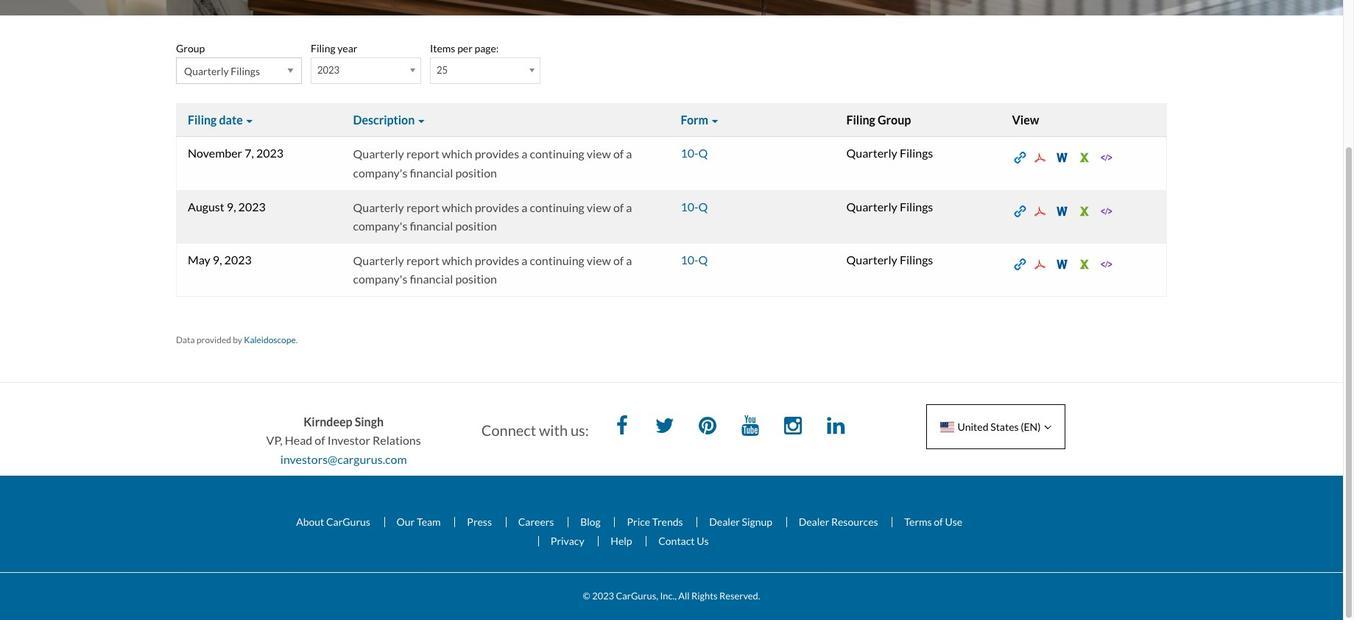 Task type: describe. For each thing, give the bounding box(es) containing it.
position for august 9, 2023
[[456, 219, 497, 233]]

position for may 9, 2023
[[456, 272, 497, 286]]

singh
[[355, 415, 384, 429]]

q for august 9, 2023
[[699, 199, 708, 213]]

careers
[[518, 516, 554, 529]]

q for may 9, 2023
[[699, 252, 708, 266]]

2023 right ©
[[593, 590, 614, 602]]

filing date link
[[188, 111, 255, 127]]

filing year
[[311, 42, 358, 55]]

head
[[285, 434, 313, 448]]

price trends link
[[615, 516, 695, 529]]

provided
[[197, 334, 231, 345]]

financial for august 9, 2023
[[410, 219, 453, 233]]

press link
[[455, 516, 504, 529]]

us:
[[571, 421, 589, 439]]

contact
[[659, 535, 695, 547]]

instagram image
[[779, 413, 808, 442]]

data
[[176, 334, 195, 345]]

filings for august 9, 2023
[[900, 199, 934, 213]]

cargurus,
[[616, 590, 659, 602]]

relations
[[373, 434, 421, 448]]

may
[[188, 252, 211, 266]]

blog link
[[568, 516, 613, 529]]

10-q for august 9, 2023
[[681, 199, 708, 213]]

10-q link for november 7, 2023
[[681, 146, 708, 160]]

form
[[681, 113, 709, 127]]

careers link
[[506, 516, 566, 529]]

all
[[679, 590, 690, 602]]

august
[[188, 199, 225, 213]]

which for august 9, 2023
[[442, 200, 473, 214]]

filing date
[[188, 113, 243, 127]]

use
[[946, 516, 963, 529]]

inc.,
[[660, 590, 677, 602]]

united states (en)
[[958, 421, 1041, 433]]

position for november 7, 2023
[[456, 166, 497, 180]]

2023 for may 9, 2023
[[224, 252, 252, 266]]

view for november 7, 2023
[[587, 147, 611, 161]]

august 9, 2023
[[188, 199, 266, 213]]

november
[[188, 146, 242, 160]]

quarterly report which provides a continuing view of a company's financial position for may 9, 2023
[[353, 253, 632, 286]]

investor
[[328, 434, 371, 448]]

of for may 9, 2023
[[614, 253, 624, 267]]

team
[[417, 516, 441, 529]]

help
[[611, 535, 633, 547]]

facebook image
[[608, 413, 637, 442]]

10- for november 7, 2023
[[681, 146, 699, 160]]

page
[[475, 42, 496, 55]]

filing for filing year
[[311, 42, 336, 55]]

0 vertical spatial group
[[176, 42, 205, 55]]

kaleidoscope
[[244, 334, 296, 345]]

connect
[[482, 421, 536, 439]]

twitter image
[[650, 413, 680, 442]]

states
[[991, 421, 1019, 433]]

of inside kirndeep singh vp, head of investor relations investors@cargurus.com
[[315, 434, 325, 448]]

press
[[467, 516, 492, 529]]

description link
[[353, 111, 427, 127]]

25 link
[[430, 58, 541, 84]]

continuing for may 9, 2023
[[530, 253, 585, 267]]

company's for may 9, 2023
[[353, 272, 408, 286]]

contact us link
[[646, 535, 721, 547]]

2023 for august 9, 2023
[[238, 199, 266, 213]]

trends
[[653, 516, 683, 529]]

youtube image
[[736, 413, 766, 442]]

date
[[219, 113, 243, 127]]

company's for august 9, 2023
[[353, 219, 408, 233]]

7,
[[245, 146, 254, 160]]

quarterly report which provides a continuing view of a company's financial position for august 9, 2023
[[353, 200, 632, 233]]

dealer resources link
[[787, 516, 890, 529]]

connect with us element
[[482, 413, 862, 442]]

quarterly filings for may 9, 2023
[[847, 252, 934, 266]]

terms of use link
[[892, 516, 975, 529]]

vp,
[[266, 434, 283, 448]]

contact us
[[659, 535, 709, 547]]

about cargurus link
[[285, 516, 382, 529]]

2023 link
[[311, 58, 421, 84]]

resources
[[832, 516, 879, 529]]

9, for may
[[213, 252, 222, 266]]

about
[[296, 516, 324, 529]]

which for may 9, 2023
[[442, 253, 473, 267]]

rights
[[692, 590, 718, 602]]

of inside terms of use privacy
[[934, 516, 944, 529]]

financial for november 7, 2023
[[410, 166, 453, 180]]

our team
[[397, 516, 441, 529]]

10- for may 9, 2023
[[681, 252, 699, 266]]

form link
[[681, 111, 721, 127]]

may 9, 2023
[[188, 252, 252, 266]]

cargurus
[[326, 516, 371, 529]]

us
[[697, 535, 709, 547]]

provides for november 7, 2023
[[475, 147, 520, 161]]



Task type: vqa. For each thing, say whether or not it's contained in the screenshot.
States
yes



Task type: locate. For each thing, give the bounding box(es) containing it.
0 vertical spatial quarterly report which provides a continuing view of a company's financial position
[[353, 147, 632, 180]]

privacy
[[551, 535, 585, 547]]

report for november 7, 2023
[[407, 147, 440, 161]]

0 vertical spatial continuing
[[530, 147, 585, 161]]

dealer for dealer resources
[[799, 516, 830, 529]]

which
[[442, 147, 473, 161], [442, 200, 473, 214], [442, 253, 473, 267]]

10-q for may 9, 2023
[[681, 252, 708, 266]]

10-
[[681, 146, 699, 160], [681, 199, 699, 213], [681, 252, 699, 266]]

filing for filing group
[[847, 113, 876, 127]]

2 q from the top
[[699, 199, 708, 213]]

quarterly
[[847, 146, 898, 160], [353, 147, 404, 161], [847, 199, 898, 213], [353, 200, 404, 214], [847, 252, 898, 266], [353, 253, 404, 267]]

investors@cargurus.com link
[[281, 452, 407, 466]]

our
[[397, 516, 415, 529]]

of for november 7, 2023
[[614, 147, 624, 161]]

2 vertical spatial position
[[456, 272, 497, 286]]

1 view from the top
[[587, 147, 611, 161]]

© 2023 cargurus, inc., all rights reserved.
[[583, 590, 761, 602]]

kirndeep singh vp, head of investor relations investors@cargurus.com
[[266, 415, 421, 466]]

pinterest image
[[693, 413, 723, 442]]

data provided by kaleidoscope .
[[176, 334, 298, 345]]

1 q from the top
[[699, 146, 708, 160]]

2023 for november 7, 2023
[[256, 146, 284, 160]]

terms
[[905, 516, 932, 529]]

3 filings from the top
[[900, 252, 934, 266]]

dealer signup link
[[697, 516, 785, 529]]

items
[[430, 42, 456, 55]]

2 quarterly report which provides a continuing view of a company's financial position from the top
[[353, 200, 632, 233]]

25
[[437, 64, 448, 76]]

2 10- from the top
[[681, 199, 699, 213]]

3 10-q from the top
[[681, 252, 708, 266]]

dealer for dealer signup
[[710, 516, 740, 529]]

items per page
[[430, 42, 496, 55]]

0 vertical spatial report
[[407, 147, 440, 161]]

0 vertical spatial view
[[587, 147, 611, 161]]

year
[[338, 42, 358, 55]]

3 view from the top
[[587, 253, 611, 267]]

report
[[407, 147, 440, 161], [407, 200, 440, 214], [407, 253, 440, 267]]

0 vertical spatial provides
[[475, 147, 520, 161]]

2 horizontal spatial filing
[[847, 113, 876, 127]]

kirndeep
[[304, 415, 353, 429]]

2 vertical spatial 10-q
[[681, 252, 708, 266]]

quarterly filings for november 7, 2023
[[847, 146, 934, 160]]

filings
[[900, 146, 934, 160], [900, 199, 934, 213], [900, 252, 934, 266]]

company's
[[353, 166, 408, 180], [353, 219, 408, 233], [353, 272, 408, 286]]

1 vertical spatial report
[[407, 200, 440, 214]]

about cargurus
[[296, 516, 371, 529]]

a
[[522, 147, 528, 161], [626, 147, 632, 161], [522, 200, 528, 214], [626, 200, 632, 214], [522, 253, 528, 267], [626, 253, 632, 267]]

0 horizontal spatial dealer
[[710, 516, 740, 529]]

terms of use privacy
[[551, 516, 963, 547]]

2 financial from the top
[[410, 219, 453, 233]]

0 vertical spatial 10-q
[[681, 146, 708, 160]]

view
[[587, 147, 611, 161], [587, 200, 611, 214], [587, 253, 611, 267]]

1 position from the top
[[456, 166, 497, 180]]

1 horizontal spatial dealer
[[799, 516, 830, 529]]

2 vertical spatial q
[[699, 252, 708, 266]]

2023 right 7, at the left top of the page
[[256, 146, 284, 160]]

dealer
[[710, 516, 740, 529], [799, 516, 830, 529]]

1 vertical spatial view
[[587, 200, 611, 214]]

position
[[456, 166, 497, 180], [456, 219, 497, 233], [456, 272, 497, 286]]

2 filings from the top
[[900, 199, 934, 213]]

dealer left the signup
[[710, 516, 740, 529]]

description
[[353, 113, 415, 127]]

3 q from the top
[[699, 252, 708, 266]]

2 vertical spatial 10-
[[681, 252, 699, 266]]

10-q link for may 9, 2023
[[681, 252, 708, 266]]

1 vertical spatial quarterly filings
[[847, 199, 934, 213]]

0 vertical spatial position
[[456, 166, 497, 180]]

1 10-q link from the top
[[681, 146, 708, 160]]

view for august 9, 2023
[[587, 200, 611, 214]]

10-q for november 7, 2023
[[681, 146, 708, 160]]

price trends
[[627, 516, 683, 529]]

quarterly report which provides a continuing view of a company's financial position
[[353, 147, 632, 180], [353, 200, 632, 233], [353, 253, 632, 286]]

1 horizontal spatial filing
[[311, 42, 336, 55]]

1 vertical spatial company's
[[353, 219, 408, 233]]

1 vertical spatial 10-q link
[[681, 199, 708, 213]]

united
[[958, 421, 989, 433]]

quarterly filings for august 9, 2023
[[847, 199, 934, 213]]

1 which from the top
[[442, 147, 473, 161]]

1 quarterly filings from the top
[[847, 146, 934, 160]]

1 financial from the top
[[410, 166, 453, 180]]

of for august 9, 2023
[[614, 200, 624, 214]]

which for november 7, 2023
[[442, 147, 473, 161]]

3 report from the top
[[407, 253, 440, 267]]

2 vertical spatial quarterly report which provides a continuing view of a company's financial position
[[353, 253, 632, 286]]

2 continuing from the top
[[530, 200, 585, 214]]

1 vertical spatial financial
[[410, 219, 453, 233]]

2 which from the top
[[442, 200, 473, 214]]

2 vertical spatial quarterly filings
[[847, 252, 934, 266]]

1 10-q from the top
[[681, 146, 708, 160]]

2 vertical spatial continuing
[[530, 253, 585, 267]]

3 quarterly report which provides a continuing view of a company's financial position from the top
[[353, 253, 632, 286]]

continuing for august 9, 2023
[[530, 200, 585, 214]]

q
[[699, 146, 708, 160], [699, 199, 708, 213], [699, 252, 708, 266]]

blog
[[581, 516, 601, 529]]

dealer left resources
[[799, 516, 830, 529]]

2 vertical spatial provides
[[475, 253, 520, 267]]

3 position from the top
[[456, 272, 497, 286]]

©
[[583, 590, 591, 602]]

2 vertical spatial filings
[[900, 252, 934, 266]]

dealer resources
[[799, 516, 879, 529]]

1 10- from the top
[[681, 146, 699, 160]]

3 10- from the top
[[681, 252, 699, 266]]

view for may 9, 2023
[[587, 253, 611, 267]]

1 horizontal spatial group
[[878, 113, 912, 127]]

1 report from the top
[[407, 147, 440, 161]]

united states (en) button
[[927, 405, 1066, 450]]

0 vertical spatial quarterly filings
[[847, 146, 934, 160]]

9, right august
[[227, 199, 236, 213]]

filings for november 7, 2023
[[900, 146, 934, 160]]

2 dealer from the left
[[799, 516, 830, 529]]

0 horizontal spatial 9,
[[213, 252, 222, 266]]

3 quarterly filings from the top
[[847, 252, 934, 266]]

2 report from the top
[[407, 200, 440, 214]]

report for may 9, 2023
[[407, 253, 440, 267]]

filing for filing date
[[188, 113, 217, 127]]

1 vertical spatial continuing
[[530, 200, 585, 214]]

provides for august 9, 2023
[[475, 200, 520, 214]]

group
[[176, 42, 205, 55], [878, 113, 912, 127]]

0 vertical spatial company's
[[353, 166, 408, 180]]

1 vertical spatial which
[[442, 200, 473, 214]]

price
[[627, 516, 651, 529]]

filing
[[311, 42, 336, 55], [188, 113, 217, 127], [847, 113, 876, 127]]

2 vertical spatial which
[[442, 253, 473, 267]]

2 company's from the top
[[353, 219, 408, 233]]

our team link
[[384, 516, 453, 529]]

per
[[458, 42, 473, 55]]

10- for august 9, 2023
[[681, 199, 699, 213]]

3 provides from the top
[[475, 253, 520, 267]]

reserved.
[[720, 590, 761, 602]]

0 horizontal spatial filing
[[188, 113, 217, 127]]

0 vertical spatial 10-q link
[[681, 146, 708, 160]]

2023 right "may"
[[224, 252, 252, 266]]

0 vertical spatial 10-
[[681, 146, 699, 160]]

continuing
[[530, 147, 585, 161], [530, 200, 585, 214], [530, 253, 585, 267]]

with
[[539, 421, 568, 439]]

dealer signup
[[710, 516, 773, 529]]

3 which from the top
[[442, 253, 473, 267]]

3 company's from the top
[[353, 272, 408, 286]]

1 filings from the top
[[900, 146, 934, 160]]

signup
[[742, 516, 773, 529]]

0 vertical spatial q
[[699, 146, 708, 160]]

1 provides from the top
[[475, 147, 520, 161]]

1 horizontal spatial 9,
[[227, 199, 236, 213]]

connect with us:
[[482, 421, 589, 439]]

provides for may 9, 2023
[[475, 253, 520, 267]]

3 10-q link from the top
[[681, 252, 708, 266]]

0 vertical spatial which
[[442, 147, 473, 161]]

company's for november 7, 2023
[[353, 166, 408, 180]]

filing group
[[847, 113, 912, 127]]

1 vertical spatial group
[[878, 113, 912, 127]]

2 vertical spatial 10-q link
[[681, 252, 708, 266]]

q for november 7, 2023
[[699, 146, 708, 160]]

1 quarterly report which provides a continuing view of a company's financial position from the top
[[353, 147, 632, 180]]

1 vertical spatial position
[[456, 219, 497, 233]]

0 vertical spatial 9,
[[227, 199, 236, 213]]

by
[[233, 334, 242, 345]]

9,
[[227, 199, 236, 213], [213, 252, 222, 266]]

1 vertical spatial 10-q
[[681, 199, 708, 213]]

privacy link
[[538, 535, 596, 547]]

.
[[296, 334, 298, 345]]

1 dealer from the left
[[710, 516, 740, 529]]

1 vertical spatial provides
[[475, 200, 520, 214]]

1 continuing from the top
[[530, 147, 585, 161]]

2 vertical spatial view
[[587, 253, 611, 267]]

1 vertical spatial quarterly report which provides a continuing view of a company's financial position
[[353, 200, 632, 233]]

investors@cargurus.com
[[281, 452, 407, 466]]

quarterly report which provides a continuing view of a company's financial position for november 7, 2023
[[353, 147, 632, 180]]

kaleidoscope link
[[244, 334, 296, 345]]

financial for may 9, 2023
[[410, 272, 453, 286]]

(en)
[[1021, 421, 1041, 433]]

help link
[[598, 535, 644, 547]]

provides
[[475, 147, 520, 161], [475, 200, 520, 214], [475, 253, 520, 267]]

3 financial from the top
[[410, 272, 453, 286]]

1 vertical spatial q
[[699, 199, 708, 213]]

1 vertical spatial 10-
[[681, 199, 699, 213]]

2 10-q from the top
[[681, 199, 708, 213]]

3 continuing from the top
[[530, 253, 585, 267]]

november 7, 2023
[[188, 146, 284, 160]]

9, right "may"
[[213, 252, 222, 266]]

2023 right august
[[238, 199, 266, 213]]

1 vertical spatial filings
[[900, 199, 934, 213]]

us image
[[941, 422, 955, 432]]

2 view from the top
[[587, 200, 611, 214]]

0 vertical spatial financial
[[410, 166, 453, 180]]

view
[[1013, 113, 1040, 127]]

2023 down filing year
[[318, 64, 340, 76]]

quarterly filings
[[847, 146, 934, 160], [847, 199, 934, 213], [847, 252, 934, 266]]

2 vertical spatial financial
[[410, 272, 453, 286]]

filings for may 9, 2023
[[900, 252, 934, 266]]

1 company's from the top
[[353, 166, 408, 180]]

2 vertical spatial report
[[407, 253, 440, 267]]

linkedin image
[[822, 413, 851, 442]]

2 10-q link from the top
[[681, 199, 708, 213]]

2 vertical spatial company's
[[353, 272, 408, 286]]

0 horizontal spatial group
[[176, 42, 205, 55]]

1 vertical spatial 9,
[[213, 252, 222, 266]]

9, for august
[[227, 199, 236, 213]]

2 provides from the top
[[475, 200, 520, 214]]

2 quarterly filings from the top
[[847, 199, 934, 213]]

report for august 9, 2023
[[407, 200, 440, 214]]

continuing for november 7, 2023
[[530, 147, 585, 161]]

0 vertical spatial filings
[[900, 146, 934, 160]]

2 position from the top
[[456, 219, 497, 233]]

10-q link for august 9, 2023
[[681, 199, 708, 213]]



